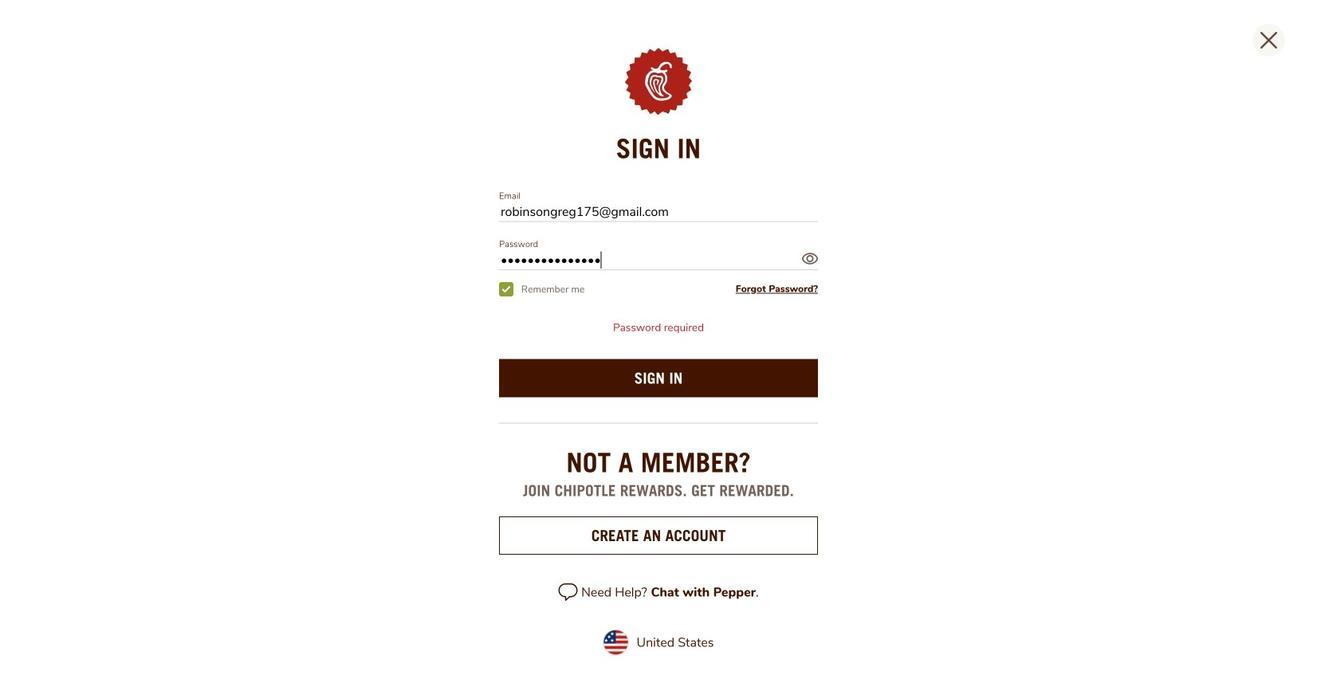 Task type: locate. For each thing, give the bounding box(es) containing it.
main content
[[0, 0, 1317, 675]]

Enter email address text field
[[499, 203, 818, 222]]

checked image
[[499, 282, 513, 297]]

password not visible image
[[802, 251, 818, 267]]

0 vertical spatial heading
[[499, 135, 818, 162]]

2 vertical spatial heading
[[499, 482, 818, 500]]

chat icon image
[[558, 584, 578, 601]]

heading
[[499, 135, 818, 162], [499, 449, 818, 476], [499, 482, 818, 500]]

1 vertical spatial heading
[[499, 449, 818, 476]]

modal image
[[625, 48, 692, 115]]

3 heading from the top
[[499, 482, 818, 500]]

Enter password password field
[[499, 251, 818, 270]]

add to bag image
[[1268, 56, 1306, 94]]



Task type: describe. For each thing, give the bounding box(es) containing it.
2 heading from the top
[[499, 449, 818, 476]]

1 heading from the top
[[499, 135, 818, 162]]

united states image
[[603, 630, 629, 656]]



Task type: vqa. For each thing, say whether or not it's contained in the screenshot.
No "image"
no



